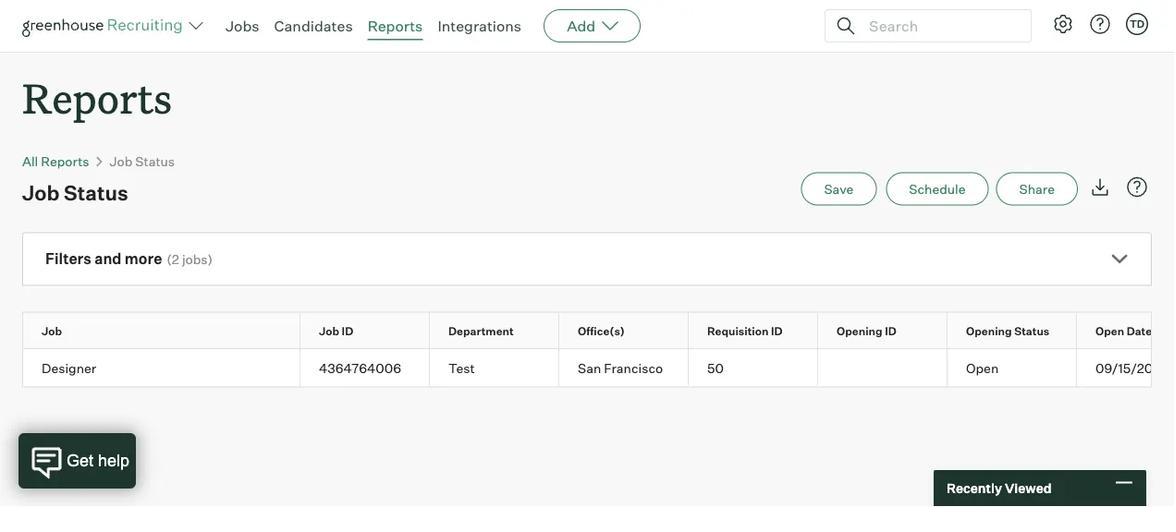 Task type: describe. For each thing, give the bounding box(es) containing it.
Search text field
[[865, 12, 1015, 39]]

0 vertical spatial reports
[[368, 17, 423, 35]]

job up designer
[[42, 324, 62, 338]]

row containing designer
[[23, 349, 1175, 387]]

schedule
[[909, 181, 966, 197]]

0 vertical spatial job status
[[110, 153, 175, 169]]

save and schedule this report to revisit it! element
[[801, 173, 886, 206]]

id for opening id
[[885, 324, 897, 338]]

office(s) column header
[[560, 313, 705, 348]]

san
[[578, 360, 601, 376]]

more
[[125, 250, 162, 268]]

opening for opening status
[[966, 324, 1012, 338]]

candidates
[[274, 17, 353, 35]]

cell inside grid
[[819, 349, 948, 387]]

open for open date
[[1096, 324, 1125, 338]]

2
[[172, 252, 179, 268]]

job right all reports link
[[110, 153, 133, 169]]

requisition id
[[708, 324, 783, 338]]

integrations
[[438, 17, 522, 35]]

add button
[[544, 9, 641, 43]]

configure image
[[1052, 13, 1075, 35]]

designer
[[42, 360, 96, 376]]

test
[[449, 360, 475, 376]]

opening id column header
[[819, 313, 964, 348]]

open date
[[1096, 324, 1153, 338]]

filters and more ( 2 jobs )
[[45, 250, 213, 268]]

francisco
[[604, 360, 663, 376]]

id for requisition id
[[771, 324, 783, 338]]

jobs link
[[226, 17, 259, 35]]

faq image
[[1126, 176, 1149, 199]]

0 vertical spatial status
[[135, 153, 175, 169]]

save button
[[801, 173, 877, 206]]

opening status column header
[[948, 313, 1093, 348]]

share
[[1020, 181, 1055, 197]]

schedule button
[[886, 173, 989, 206]]

job id
[[319, 324, 353, 338]]

td
[[1130, 18, 1145, 30]]

td button
[[1126, 13, 1149, 35]]

opening for opening id
[[837, 324, 883, 338]]



Task type: locate. For each thing, give the bounding box(es) containing it.
open
[[1096, 324, 1125, 338], [966, 360, 999, 376]]

0 vertical spatial open
[[1096, 324, 1125, 338]]

job column header
[[23, 313, 316, 348]]

td button
[[1123, 9, 1152, 39]]

requisition id column header
[[689, 313, 834, 348]]

cell
[[819, 349, 948, 387]]

open down the opening status
[[966, 360, 999, 376]]

4364764006
[[319, 360, 401, 376]]

department
[[449, 324, 514, 338]]

candidates link
[[274, 17, 353, 35]]

0 vertical spatial row
[[23, 313, 1175, 348]]

row down office(s)
[[23, 349, 1175, 387]]

status
[[135, 153, 175, 169], [64, 180, 128, 205], [1015, 324, 1050, 338]]

job id column header
[[301, 313, 446, 348]]

1 id from the left
[[342, 324, 353, 338]]

reports
[[368, 17, 423, 35], [22, 70, 172, 125], [41, 153, 89, 169]]

opening id
[[837, 324, 897, 338]]

grid containing designer
[[23, 313, 1175, 387]]

id for job id
[[342, 324, 353, 338]]

1 vertical spatial reports
[[22, 70, 172, 125]]

job up 4364764006
[[319, 324, 339, 338]]

job down all
[[22, 180, 60, 205]]

all reports link
[[22, 153, 89, 169]]

integrations link
[[438, 17, 522, 35]]

0 horizontal spatial opening
[[837, 324, 883, 338]]

id inside "column header"
[[885, 324, 897, 338]]

date
[[1127, 324, 1153, 338]]

office(s)
[[578, 324, 625, 338]]

requisition
[[708, 324, 769, 338]]

reports down greenhouse recruiting image
[[22, 70, 172, 125]]

50
[[708, 360, 724, 376]]

id
[[342, 324, 353, 338], [771, 324, 783, 338], [885, 324, 897, 338]]

1 vertical spatial job status
[[22, 180, 128, 205]]

download image
[[1089, 176, 1112, 199]]

2 row from the top
[[23, 349, 1175, 387]]

opening inside "column header"
[[837, 324, 883, 338]]

jobs
[[182, 252, 208, 268]]

save
[[824, 181, 854, 197]]

1 vertical spatial row
[[23, 349, 1175, 387]]

open for open
[[966, 360, 999, 376]]

reports link
[[368, 17, 423, 35]]

0 horizontal spatial status
[[64, 180, 128, 205]]

1 horizontal spatial open
[[1096, 324, 1125, 338]]

09/15/2023
[[1096, 360, 1169, 376]]

2 id from the left
[[771, 324, 783, 338]]

reports right candidates link
[[368, 17, 423, 35]]

2 horizontal spatial id
[[885, 324, 897, 338]]

job status down all reports
[[22, 180, 128, 205]]

and
[[95, 250, 122, 268]]

filters
[[45, 250, 91, 268]]

opening inside column header
[[966, 324, 1012, 338]]

row group
[[23, 349, 1175, 387]]

reports right all
[[41, 153, 89, 169]]

2 opening from the left
[[966, 324, 1012, 338]]

job status
[[110, 153, 175, 169], [22, 180, 128, 205]]

3 id from the left
[[885, 324, 897, 338]]

1 horizontal spatial status
[[135, 153, 175, 169]]

open inside row group
[[966, 360, 999, 376]]

)
[[208, 252, 213, 268]]

1 vertical spatial status
[[64, 180, 128, 205]]

san francisco
[[578, 360, 663, 376]]

status inside column header
[[1015, 324, 1050, 338]]

0 horizontal spatial id
[[342, 324, 353, 338]]

open left "date"
[[1096, 324, 1125, 338]]

viewed
[[1005, 481, 1052, 497]]

job status link
[[110, 153, 175, 169]]

grid
[[23, 313, 1175, 387]]

opening
[[837, 324, 883, 338], [966, 324, 1012, 338]]

add
[[567, 17, 596, 35]]

recently
[[947, 481, 1003, 497]]

greenhouse recruiting image
[[22, 15, 189, 37]]

row containing job
[[23, 313, 1175, 348]]

1 opening from the left
[[837, 324, 883, 338]]

row group containing designer
[[23, 349, 1175, 387]]

share button
[[997, 173, 1078, 206]]

2 vertical spatial reports
[[41, 153, 89, 169]]

1 horizontal spatial id
[[771, 324, 783, 338]]

job
[[110, 153, 133, 169], [22, 180, 60, 205], [42, 324, 62, 338], [319, 324, 339, 338]]

job status right all reports
[[110, 153, 175, 169]]

(
[[167, 252, 172, 268]]

0 horizontal spatial open
[[966, 360, 999, 376]]

row up "san"
[[23, 313, 1175, 348]]

recently viewed
[[947, 481, 1052, 497]]

all reports
[[22, 153, 89, 169]]

1 horizontal spatial opening
[[966, 324, 1012, 338]]

department column header
[[430, 313, 575, 348]]

2 vertical spatial status
[[1015, 324, 1050, 338]]

2 horizontal spatial status
[[1015, 324, 1050, 338]]

1 row from the top
[[23, 313, 1175, 348]]

all
[[22, 153, 38, 169]]

1 vertical spatial open
[[966, 360, 999, 376]]

jobs
[[226, 17, 259, 35]]

opening status
[[966, 324, 1050, 338]]

row
[[23, 313, 1175, 348], [23, 349, 1175, 387]]



Task type: vqa. For each thing, say whether or not it's contained in the screenshot.
Created
no



